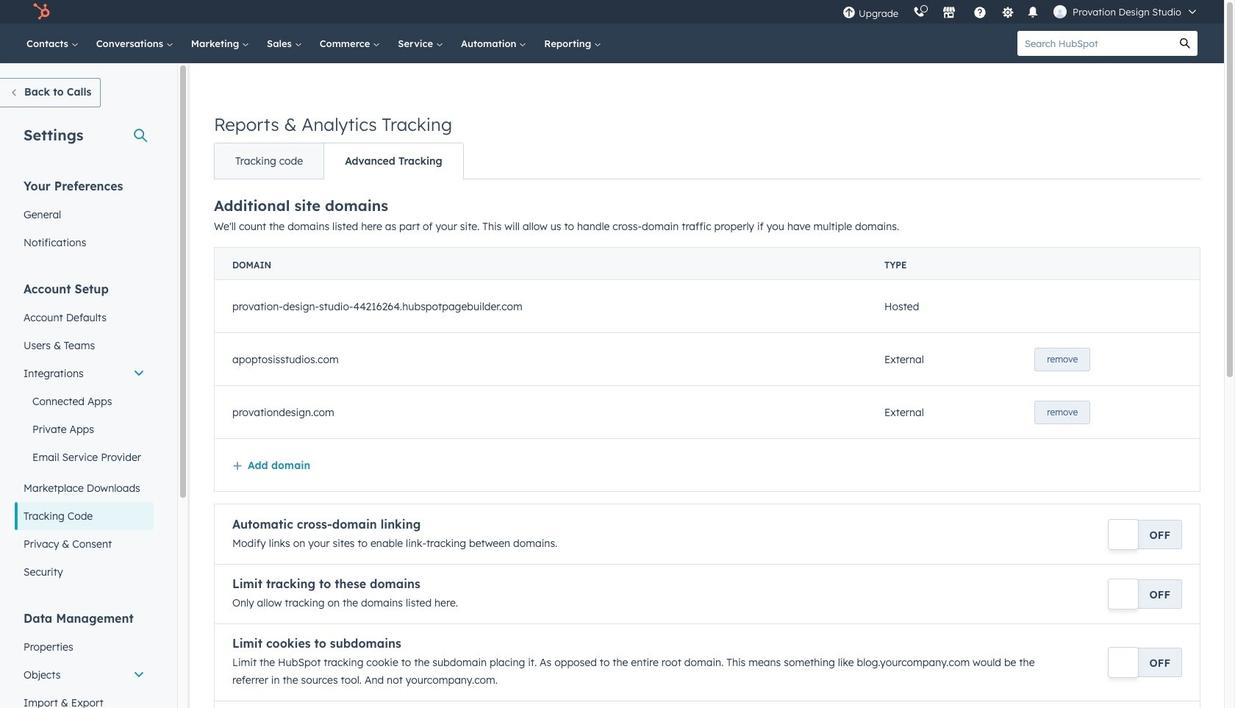 Task type: vqa. For each thing, say whether or not it's contained in the screenshot.
Search HubSpot search box
yes



Task type: locate. For each thing, give the bounding box(es) containing it.
your preferences element
[[15, 178, 154, 257]]

james peterson image
[[1054, 5, 1067, 18]]

Search HubSpot search field
[[1018, 31, 1173, 56]]

marketplaces image
[[943, 7, 956, 20]]

menu
[[835, 0, 1207, 24]]

data management element
[[15, 610, 154, 708]]

navigation
[[214, 143, 464, 179]]

account setup element
[[15, 281, 154, 586]]



